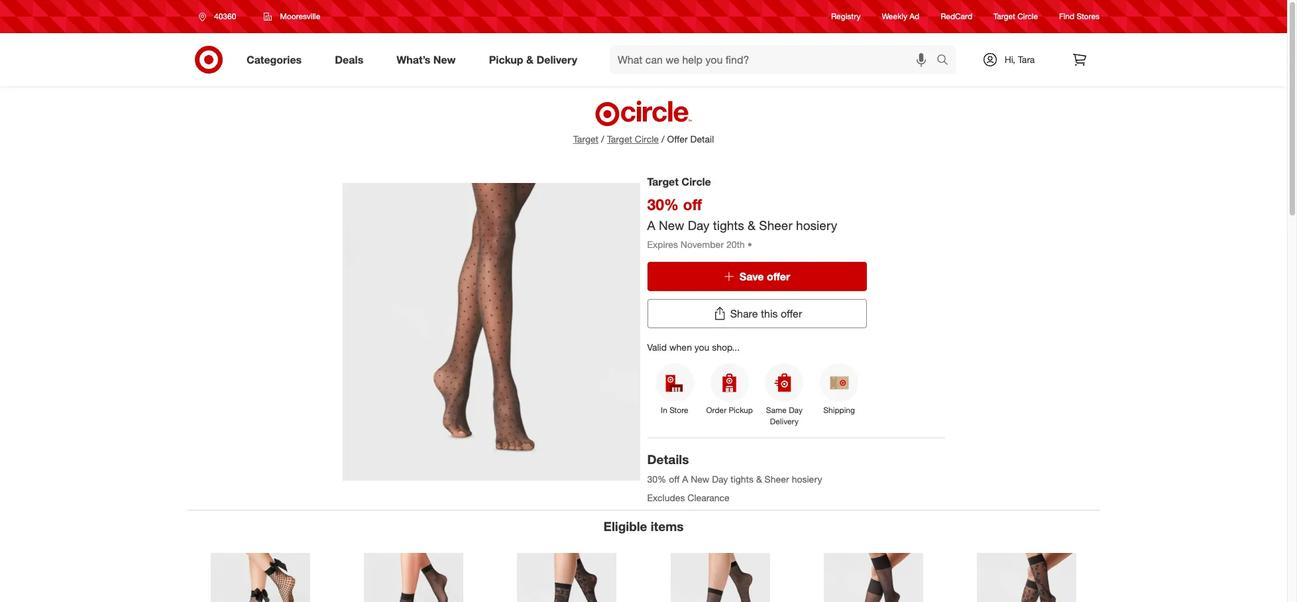 Task type: describe. For each thing, give the bounding box(es) containing it.
weekly
[[882, 12, 908, 22]]

40360
[[214, 11, 236, 21]]

excludes
[[648, 492, 685, 503]]

sheer inside the "details 30% off a new day tights & sheer hosiery"
[[765, 474, 790, 485]]

share
[[731, 307, 758, 320]]

stores
[[1077, 12, 1100, 22]]

mooresville
[[280, 11, 321, 21]]

eligible items
[[604, 519, 684, 534]]

eligible
[[604, 519, 648, 534]]

what's
[[397, 53, 431, 66]]

0 vertical spatial offer
[[767, 270, 791, 283]]

pickup & delivery
[[489, 53, 578, 66]]

detail
[[691, 133, 714, 145]]

shop...
[[712, 341, 740, 353]]

target circle button
[[607, 133, 659, 146]]

registry
[[832, 12, 861, 22]]

target circle 30% off a new day tights & sheer hosiery expires november 20th •
[[648, 175, 838, 250]]

you
[[695, 341, 710, 353]]

delivery for &
[[537, 53, 578, 66]]

circle for target circle
[[1018, 12, 1039, 22]]

clearance
[[688, 492, 730, 503]]

target circle logo image
[[594, 99, 694, 127]]

tara
[[1019, 54, 1036, 65]]

day inside the "details 30% off a new day tights & sheer hosiery"
[[712, 474, 728, 485]]

redcard
[[941, 12, 973, 22]]

target for target circle
[[994, 12, 1016, 22]]

categories link
[[235, 45, 318, 74]]

share this offer
[[731, 307, 803, 320]]

20th
[[727, 238, 745, 250]]

shipping
[[824, 405, 856, 415]]

offer
[[668, 133, 688, 145]]

registry link
[[832, 11, 861, 22]]

a inside the "details 30% off a new day tights & sheer hosiery"
[[683, 474, 689, 485]]

What can we help you find? suggestions appear below search field
[[610, 45, 940, 74]]

hosiery inside the "details 30% off a new day tights & sheer hosiery"
[[792, 474, 823, 485]]

30% inside the "details 30% off a new day tights & sheer hosiery"
[[648, 474, 667, 485]]

store
[[670, 405, 689, 415]]

off inside target circle 30% off a new day tights & sheer hosiery expires november 20th •
[[683, 195, 703, 214]]

same day delivery
[[767, 405, 803, 427]]

what's new
[[397, 53, 456, 66]]

expires
[[648, 238, 678, 250]]

sheer inside target circle 30% off a new day tights & sheer hosiery expires november 20th •
[[760, 217, 793, 233]]

search
[[931, 54, 963, 67]]

order
[[707, 405, 727, 415]]

save offer
[[740, 270, 791, 283]]

items
[[651, 519, 684, 534]]

target / target circle / offer detail
[[574, 133, 714, 145]]

what's new link
[[386, 45, 473, 74]]



Task type: vqa. For each thing, say whether or not it's contained in the screenshot.
VALID WHEN YOU SHOP... on the bottom
yes



Task type: locate. For each thing, give the bounding box(es) containing it.
1 horizontal spatial new
[[659, 217, 685, 233]]

target right "target" link
[[607, 133, 633, 145]]

0 vertical spatial delivery
[[537, 53, 578, 66]]

target inside target circle 30% off a new day tights & sheer hosiery expires november 20th •
[[648, 175, 679, 188]]

new inside target circle 30% off a new day tights & sheer hosiery expires november 20th •
[[659, 217, 685, 233]]

categories
[[247, 53, 302, 66]]

redcard link
[[941, 11, 973, 22]]

1 vertical spatial delivery
[[771, 417, 799, 427]]

0 horizontal spatial pickup
[[489, 53, 524, 66]]

2 vertical spatial &
[[757, 474, 763, 485]]

this
[[761, 307, 778, 320]]

target circle
[[994, 12, 1039, 22]]

&
[[527, 53, 534, 66], [748, 217, 756, 233], [757, 474, 763, 485]]

new right what's on the left top of the page
[[434, 53, 456, 66]]

day right 'same'
[[789, 405, 803, 415]]

0 horizontal spatial circle
[[635, 133, 659, 145]]

save offer button
[[648, 262, 867, 291]]

off up november
[[683, 195, 703, 214]]

valid
[[648, 341, 667, 353]]

in
[[661, 405, 668, 415]]

excludes clearance
[[648, 492, 730, 503]]

0 horizontal spatial day
[[688, 217, 710, 233]]

1 vertical spatial new
[[659, 217, 685, 233]]

delivery
[[537, 53, 578, 66], [771, 417, 799, 427]]

0 vertical spatial hosiery
[[797, 217, 838, 233]]

weekly ad link
[[882, 11, 920, 22]]

2 vertical spatial circle
[[682, 175, 712, 188]]

find stores
[[1060, 12, 1100, 22]]

off up excludes
[[669, 474, 680, 485]]

save
[[740, 270, 764, 283]]

•
[[748, 238, 753, 250]]

1 horizontal spatial /
[[662, 133, 665, 145]]

0 vertical spatial pickup
[[489, 53, 524, 66]]

0 vertical spatial new
[[434, 53, 456, 66]]

circle
[[1018, 12, 1039, 22], [635, 133, 659, 145], [682, 175, 712, 188]]

tights inside the "details 30% off a new day tights & sheer hosiery"
[[731, 474, 754, 485]]

0 horizontal spatial target circle link
[[607, 133, 659, 146]]

new up expires
[[659, 217, 685, 233]]

target circle link down target circle logo
[[607, 133, 659, 146]]

1 vertical spatial sheer
[[765, 474, 790, 485]]

sheer down same day delivery
[[765, 474, 790, 485]]

circle for target circle 30% off a new day tights & sheer hosiery expires november 20th •
[[682, 175, 712, 188]]

off
[[683, 195, 703, 214], [669, 474, 680, 485]]

1 horizontal spatial circle
[[682, 175, 712, 188]]

new
[[434, 53, 456, 66], [659, 217, 685, 233], [691, 474, 710, 485]]

30% up excludes
[[648, 474, 667, 485]]

new inside the "details 30% off a new day tights & sheer hosiery"
[[691, 474, 710, 485]]

offer
[[767, 270, 791, 283], [781, 307, 803, 320]]

day
[[688, 217, 710, 233], [789, 405, 803, 415], [712, 474, 728, 485]]

1 vertical spatial target circle link
[[607, 133, 659, 146]]

pickup & delivery link
[[478, 45, 594, 74]]

1 vertical spatial 30%
[[648, 474, 667, 485]]

& inside the "details 30% off a new day tights & sheer hosiery"
[[757, 474, 763, 485]]

30% up expires
[[648, 195, 679, 214]]

2 30% from the top
[[648, 474, 667, 485]]

ad
[[910, 12, 920, 22]]

sheer
[[760, 217, 793, 233], [765, 474, 790, 485]]

target left target circle button at the top of the page
[[574, 133, 599, 145]]

tights inside target circle 30% off a new day tights & sheer hosiery expires november 20th •
[[713, 217, 745, 233]]

a
[[648, 217, 656, 233], [683, 474, 689, 485]]

0 vertical spatial 30%
[[648, 195, 679, 214]]

2 / from the left
[[662, 133, 665, 145]]

1 horizontal spatial target circle link
[[994, 11, 1039, 22]]

1 vertical spatial off
[[669, 474, 680, 485]]

hosiery
[[797, 217, 838, 233], [792, 474, 823, 485]]

1 vertical spatial day
[[789, 405, 803, 415]]

circle left 'find' on the right top of page
[[1018, 12, 1039, 22]]

a up expires
[[648, 217, 656, 233]]

find
[[1060, 12, 1075, 22]]

tights
[[713, 217, 745, 233], [731, 474, 754, 485]]

when
[[670, 341, 692, 353]]

1 vertical spatial pickup
[[729, 405, 753, 415]]

target for target / target circle / offer detail
[[574, 133, 599, 145]]

& inside target circle 30% off a new day tights & sheer hosiery expires november 20th •
[[748, 217, 756, 233]]

details 30% off a new day tights & sheer hosiery
[[648, 452, 823, 485]]

2 vertical spatial new
[[691, 474, 710, 485]]

1 30% from the top
[[648, 195, 679, 214]]

sheer up save offer
[[760, 217, 793, 233]]

circle inside target circle 30% off a new day tights & sheer hosiery expires november 20th •
[[682, 175, 712, 188]]

pickup
[[489, 53, 524, 66], [729, 405, 753, 415]]

november
[[681, 238, 724, 250]]

1 vertical spatial offer
[[781, 307, 803, 320]]

details
[[648, 452, 689, 467]]

target link
[[574, 133, 599, 145]]

0 vertical spatial a
[[648, 217, 656, 233]]

0 vertical spatial tights
[[713, 217, 745, 233]]

target
[[994, 12, 1016, 22], [574, 133, 599, 145], [607, 133, 633, 145], [648, 175, 679, 188]]

target circle link up the hi, tara
[[994, 11, 1039, 22]]

deals
[[335, 53, 364, 66]]

delivery inside same day delivery
[[771, 417, 799, 427]]

0 vertical spatial off
[[683, 195, 703, 214]]

40360 button
[[190, 5, 250, 29]]

day up november
[[688, 217, 710, 233]]

same
[[767, 405, 787, 415]]

find stores link
[[1060, 11, 1100, 22]]

1 horizontal spatial a
[[683, 474, 689, 485]]

valid when you shop...
[[648, 341, 740, 353]]

circle down target circle logo
[[635, 133, 659, 145]]

1 vertical spatial &
[[748, 217, 756, 233]]

circle down detail at top right
[[682, 175, 712, 188]]

0 vertical spatial day
[[688, 217, 710, 233]]

share this offer button
[[648, 299, 867, 328]]

hosiery inside target circle 30% off a new day tights & sheer hosiery expires november 20th •
[[797, 217, 838, 233]]

0 vertical spatial &
[[527, 53, 534, 66]]

2 horizontal spatial day
[[789, 405, 803, 415]]

30%
[[648, 195, 679, 214], [648, 474, 667, 485]]

weekly ad
[[882, 12, 920, 22]]

1 vertical spatial tights
[[731, 474, 754, 485]]

0 horizontal spatial new
[[434, 53, 456, 66]]

day inside same day delivery
[[789, 405, 803, 415]]

off inside the "details 30% off a new day tights & sheer hosiery"
[[669, 474, 680, 485]]

2 horizontal spatial new
[[691, 474, 710, 485]]

in store
[[661, 405, 689, 415]]

target for target circle 30% off a new day tights & sheer hosiery expires november 20th •
[[648, 175, 679, 188]]

1 vertical spatial circle
[[635, 133, 659, 145]]

30% inside target circle 30% off a new day tights & sheer hosiery expires november 20th •
[[648, 195, 679, 214]]

1 vertical spatial a
[[683, 474, 689, 485]]

deals link
[[324, 45, 380, 74]]

target circle link
[[994, 11, 1039, 22], [607, 133, 659, 146]]

2 horizontal spatial circle
[[1018, 12, 1039, 22]]

search button
[[931, 45, 963, 77]]

offer right this
[[781, 307, 803, 320]]

1 horizontal spatial pickup
[[729, 405, 753, 415]]

hi,
[[1005, 54, 1016, 65]]

delivery for day
[[771, 417, 799, 427]]

a up excludes clearance
[[683, 474, 689, 485]]

offer right the save
[[767, 270, 791, 283]]

0 vertical spatial target circle link
[[994, 11, 1039, 22]]

order pickup
[[707, 405, 753, 415]]

/
[[602, 133, 605, 145], [662, 133, 665, 145]]

/ left offer
[[662, 133, 665, 145]]

target up hi,
[[994, 12, 1016, 22]]

hi, tara
[[1005, 54, 1036, 65]]

mooresville button
[[256, 5, 329, 29]]

0 vertical spatial circle
[[1018, 12, 1039, 22]]

2 vertical spatial day
[[712, 474, 728, 485]]

0 horizontal spatial off
[[669, 474, 680, 485]]

1 horizontal spatial day
[[712, 474, 728, 485]]

1 vertical spatial hosiery
[[792, 474, 823, 485]]

target down offer
[[648, 175, 679, 188]]

a inside target circle 30% off a new day tights & sheer hosiery expires november 20th •
[[648, 217, 656, 233]]

0 vertical spatial sheer
[[760, 217, 793, 233]]

1 horizontal spatial delivery
[[771, 417, 799, 427]]

0 horizontal spatial delivery
[[537, 53, 578, 66]]

0 horizontal spatial /
[[602, 133, 605, 145]]

1 / from the left
[[602, 133, 605, 145]]

new up clearance
[[691, 474, 710, 485]]

day up clearance
[[712, 474, 728, 485]]

/ right "target" link
[[602, 133, 605, 145]]

day inside target circle 30% off a new day tights & sheer hosiery expires november 20th •
[[688, 217, 710, 233]]

1 horizontal spatial off
[[683, 195, 703, 214]]

0 horizontal spatial a
[[648, 217, 656, 233]]



